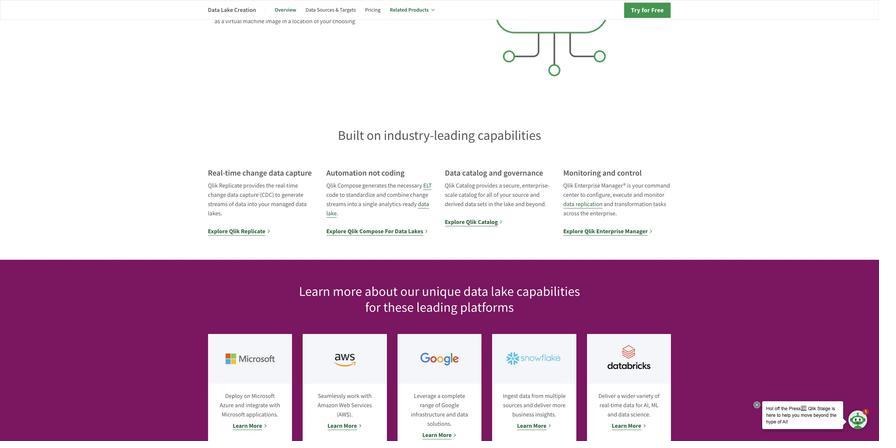 Task type: describe. For each thing, give the bounding box(es) containing it.
can
[[352, 8, 361, 16]]

elt link
[[423, 182, 432, 190]]

business
[[512, 412, 534, 419]]

data up 'virtual'
[[226, 8, 239, 16]]

that
[[341, 8, 351, 16]]

applications.
[[246, 412, 278, 419]]

change inside qlik compose generates the necessary elt code to standardize and combine change streams into a single analytics-ready
[[410, 192, 428, 199]]

more for with
[[249, 423, 262, 431]]

control
[[617, 168, 642, 179]]

&
[[335, 7, 339, 13]]

a inside qlik compose generates the necessary elt code to standardize and combine change streams into a single analytics-ready
[[358, 201, 361, 209]]

and inside the deliver a wider variety of real-time data for ai, ml and data science.
[[608, 412, 617, 419]]

and inside leverage a complete range of google infrastructure and data solutions.
[[446, 412, 456, 419]]

and up qlik catalog provides a secure, enterprise- scale catalog for all of your source and derived data sets in the lake and beyond.
[[489, 168, 502, 179]]

combine
[[387, 192, 409, 199]]

overview
[[275, 6, 296, 13]]

about
[[365, 284, 398, 300]]

data inside data lake
[[418, 201, 429, 209]]

qlik inside qlik enterprise manager® is your command center to configure, execute and monitor data replication
[[563, 182, 573, 190]]

integration
[[240, 8, 269, 16]]

provides for change
[[243, 182, 265, 190]]

targets
[[340, 7, 356, 13]]

the inside qlik compose generates the necessary elt code to standardize and combine change streams into a single analytics-ready
[[388, 182, 396, 190]]

insights.
[[535, 412, 556, 419]]

products
[[408, 6, 429, 13]]

qlik data integration
[[215, 8, 269, 16]]

tasks
[[653, 201, 666, 209]]

leverage a complete range of google infrastructure and data solutions.
[[411, 393, 468, 429]]

qlik replicate provides the real-time change data capture (cdc) to generate streams of data into your managed data lakes.
[[208, 182, 307, 218]]

and inside qlik compose generates the necessary elt code to standardize and combine change streams into a single analytics-ready
[[376, 192, 386, 199]]

lakes
[[408, 228, 423, 236]]

replication
[[576, 201, 603, 209]]

qlik inside "link"
[[584, 228, 595, 236]]

solution
[[319, 8, 340, 16]]

1 vertical spatial compose
[[359, 228, 384, 236]]

leading inside learn more about our unique data lake capabilities for these leading platforms
[[416, 299, 457, 316]]

(aws).
[[337, 412, 353, 419]]

command
[[645, 182, 670, 190]]

and transformation tasks across the enterprise.
[[563, 201, 666, 218]]

time inside qlik replicate provides the real-time change data capture (cdc) to generate streams of data into your managed data lakes.
[[287, 182, 298, 190]]

elt
[[423, 182, 432, 190]]

configure,
[[587, 192, 612, 199]]

qlik inside qlik catalog provides a secure, enterprise- scale catalog for all of your source and derived data sets in the lake and beyond.
[[445, 182, 455, 190]]

monitoring and control
[[563, 168, 642, 179]]

seamlessly
[[318, 393, 346, 401]]

learn more for infrastructure
[[422, 432, 452, 440]]

secure,
[[503, 182, 521, 190]]

of inside qlik catalog provides a secure, enterprise- scale catalog for all of your source and derived data sets in the lake and beyond.
[[494, 192, 499, 199]]

location
[[292, 18, 313, 25]]

more for infrastructure
[[438, 432, 452, 440]]

ingest data from multiple sources and deliver more business insights.
[[503, 393, 566, 419]]

sources
[[503, 402, 522, 410]]

explore qlik catalog link
[[445, 218, 503, 227]]

with inside deploy on microsoft azure and integrate with microsoft applications.
[[269, 402, 280, 410]]

enterprise.
[[590, 210, 617, 218]]

data sources & targets
[[306, 7, 356, 13]]

your inside – a client-managed solution that can be installed on-premises or as a virtual machine image in a location of your choosing
[[320, 18, 331, 25]]

learn for ingest data from multiple sources and deliver more business insights.
[[517, 423, 532, 431]]

data inside qlik enterprise manager® is your command center to configure, execute and monitor data replication
[[563, 201, 574, 209]]

0 vertical spatial microsoft
[[252, 393, 275, 401]]

execute
[[613, 192, 632, 199]]

your inside qlik replicate provides the real-time change data capture (cdc) to generate streams of data into your managed data lakes.
[[258, 201, 270, 209]]

pricing link
[[365, 2, 381, 18]]

deliver
[[598, 393, 616, 401]]

explore qlik replicate link
[[208, 227, 270, 236]]

pricing
[[365, 7, 381, 13]]

and down enterprise-
[[530, 192, 540, 199]]

range
[[420, 402, 434, 410]]

for for enterprise-
[[478, 192, 485, 199]]

capture inside qlik replicate provides the real-time change data capture (cdc) to generate streams of data into your managed data lakes.
[[240, 192, 259, 199]]

code
[[326, 192, 338, 199]]

virtual
[[225, 18, 242, 25]]

microsoft logo image
[[208, 335, 292, 384]]

lakes.
[[208, 210, 222, 218]]

to for center
[[580, 192, 585, 199]]

coding
[[382, 168, 405, 179]]

compose inside qlik compose generates the necessary elt code to standardize and combine change streams into a single analytics-ready
[[337, 182, 361, 190]]

real- inside qlik replicate provides the real-time change data capture (cdc) to generate streams of data into your managed data lakes.
[[275, 182, 287, 190]]

in for image
[[282, 18, 287, 25]]

a inside qlik catalog provides a secure, enterprise- scale catalog for all of your source and derived data sets in the lake and beyond.
[[499, 182, 502, 190]]

time inside the deliver a wider variety of real-time data for ai, ml and data science.
[[611, 402, 622, 410]]

ml
[[651, 402, 659, 410]]

machine
[[243, 18, 264, 25]]

beyond.
[[526, 201, 546, 209]]

deploy
[[225, 393, 243, 401]]

on for deploy
[[244, 393, 250, 401]]

managed inside qlik replicate provides the real-time change data capture (cdc) to generate streams of data into your managed data lakes.
[[271, 201, 294, 209]]

– a client-managed solution that can be installed on-premises or as a virtual machine image in a location of your choosing
[[215, 8, 430, 25]]

platforms
[[460, 299, 514, 316]]

learn for leverage a complete range of google infrastructure and data solutions.
[[422, 432, 437, 440]]

work
[[347, 393, 359, 401]]

for
[[385, 228, 394, 236]]

more for deliver
[[533, 423, 547, 431]]

data for data sources & targets
[[306, 7, 316, 13]]

amazon
[[318, 402, 338, 410]]

azure
[[220, 402, 234, 410]]

as
[[215, 18, 220, 25]]

center
[[563, 192, 579, 199]]

explore qlik compose for data lakes
[[326, 228, 423, 236]]

data right the for
[[395, 228, 407, 236]]

data for data catalog and governance
[[445, 168, 461, 179]]

services
[[351, 402, 372, 410]]

is
[[627, 182, 631, 190]]

the inside and transformation tasks across the enterprise.
[[581, 210, 589, 218]]

explore for monitoring
[[563, 228, 583, 236]]

image
[[266, 18, 281, 25]]

data inside leverage a complete range of google infrastructure and data solutions.
[[457, 412, 468, 419]]

qlik compose generates the necessary elt code to standardize and combine change streams into a single analytics-ready
[[326, 182, 432, 209]]

or
[[425, 8, 430, 16]]

automation
[[326, 168, 367, 179]]

free
[[651, 6, 664, 14]]

into inside qlik compose generates the necessary elt code to standardize and combine change streams into a single analytics-ready
[[347, 201, 357, 209]]

explore qlik enterprise manager
[[563, 228, 648, 236]]

a
[[275, 8, 278, 16]]

learn for deploy on microsoft azure and integrate with microsoft applications.
[[233, 423, 248, 431]]

lake inside qlik catalog provides a secure, enterprise- scale catalog for all of your source and derived data sets in the lake and beyond.
[[504, 201, 514, 209]]

in for sets
[[488, 201, 493, 209]]

qlik inside qlik replicate provides the real-time change data capture (cdc) to generate streams of data into your managed data lakes.
[[208, 182, 218, 190]]

0 vertical spatial catalog
[[462, 168, 487, 179]]

real-
[[208, 168, 225, 179]]

monitor
[[644, 192, 664, 199]]

learn more for (aws).
[[328, 423, 357, 431]]

related products
[[390, 6, 429, 13]]

complete
[[442, 393, 465, 401]]

deliver
[[534, 402, 551, 410]]

data lake creation
[[208, 6, 256, 14]]

a down the client-
[[288, 18, 291, 25]]

more for (aws).
[[344, 423, 357, 431]]

data inside ingest data from multiple sources and deliver more business insights.
[[519, 393, 530, 401]]

aws logo image
[[303, 335, 387, 384]]

learn more for with
[[233, 423, 262, 431]]

across
[[563, 210, 579, 218]]

necessary
[[397, 182, 422, 190]]

more inside ingest data from multiple sources and deliver more business insights.
[[552, 402, 566, 410]]



Task type: vqa. For each thing, say whether or not it's contained in the screenshot.
complete
yes



Task type: locate. For each thing, give the bounding box(es) containing it.
compose down automation
[[337, 182, 361, 190]]

catalog up derived at the right of page
[[459, 192, 477, 199]]

compose left the for
[[359, 228, 384, 236]]

streams
[[208, 201, 228, 209], [326, 201, 346, 209]]

deploy on microsoft azure and integrate with microsoft applications.
[[220, 393, 280, 419]]

provides inside qlik replicate provides the real-time change data capture (cdc) to generate streams of data into your managed data lakes.
[[243, 182, 265, 190]]

1 vertical spatial real-
[[600, 402, 611, 410]]

enterprise
[[574, 182, 600, 190], [596, 228, 624, 236]]

1 horizontal spatial microsoft
[[252, 393, 275, 401]]

sources
[[317, 7, 334, 13]]

1 vertical spatial more
[[552, 402, 566, 410]]

learn for deliver a wider variety of real-time data for ai, ml and data science.
[[612, 423, 627, 431]]

your right is
[[632, 182, 643, 190]]

0 vertical spatial more
[[333, 284, 362, 300]]

1 vertical spatial with
[[269, 402, 280, 410]]

managed inside – a client-managed solution that can be installed on-premises or as a virtual machine image in a location of your choosing
[[295, 8, 318, 16]]

catalog up scale
[[456, 182, 475, 190]]

microsoft
[[252, 393, 275, 401], [222, 412, 245, 419]]

0 horizontal spatial time
[[225, 168, 241, 179]]

to for code
[[340, 192, 345, 199]]

on right built
[[367, 127, 381, 144]]

managed down generate
[[271, 201, 294, 209]]

0 vertical spatial with
[[361, 393, 372, 401]]

from
[[532, 393, 544, 401]]

to inside qlik enterprise manager® is your command center to configure, execute and monitor data replication
[[580, 192, 585, 199]]

0 horizontal spatial microsoft
[[222, 412, 245, 419]]

data up as
[[208, 6, 220, 14]]

0 vertical spatial enterprise
[[574, 182, 600, 190]]

learn more about our unique data lake capabilities for these leading platforms
[[299, 284, 580, 316]]

real- inside the deliver a wider variety of real-time data for ai, ml and data science.
[[600, 402, 611, 410]]

built on industry-leading capabilities
[[338, 127, 541, 144]]

the up combine
[[388, 182, 396, 190]]

try for free link
[[624, 3, 671, 18]]

2 streams from the left
[[326, 201, 346, 209]]

0 vertical spatial capabilities
[[478, 127, 541, 144]]

for inside learn more about our unique data lake capabilities for these leading platforms
[[365, 299, 381, 316]]

a inside the deliver a wider variety of real-time data for ai, ml and data science.
[[617, 393, 620, 401]]

enterprise inside qlik enterprise manager® is your command center to configure, execute and monitor data replication
[[574, 182, 600, 190]]

enterprise down monitoring
[[574, 182, 600, 190]]

a right leverage
[[438, 393, 441, 401]]

2 provides from the left
[[476, 182, 498, 190]]

into
[[247, 201, 257, 209], [347, 201, 357, 209]]

change down elt link
[[410, 192, 428, 199]]

qlik inside qlik compose generates the necessary elt code to standardize and combine change streams into a single analytics-ready
[[326, 182, 336, 190]]

0 horizontal spatial to
[[275, 192, 280, 199]]

with inside seamlessly work with amazon web services (aws).
[[361, 393, 372, 401]]

a
[[221, 18, 224, 25], [288, 18, 291, 25], [499, 182, 502, 190], [358, 201, 361, 209], [438, 393, 441, 401], [617, 393, 620, 401]]

capture
[[286, 168, 312, 179], [240, 192, 259, 199]]

data up scale
[[445, 168, 461, 179]]

with up services
[[361, 393, 372, 401]]

2 into from the left
[[347, 201, 357, 209]]

in inside qlik catalog provides a secure, enterprise- scale catalog for all of your source and derived data sets in the lake and beyond.
[[488, 201, 493, 209]]

and down "generates"
[[376, 192, 386, 199]]

built
[[338, 127, 364, 144]]

change
[[242, 168, 267, 179], [208, 192, 226, 199], [410, 192, 428, 199]]

the down data replication link
[[581, 210, 589, 218]]

data lake link
[[326, 201, 429, 218]]

data inside qlik catalog provides a secure, enterprise- scale catalog for all of your source and derived data sets in the lake and beyond.
[[465, 201, 476, 209]]

explore inside "link"
[[563, 228, 583, 236]]

a right as
[[221, 18, 224, 25]]

creation
[[234, 6, 256, 14]]

client-
[[279, 8, 295, 16]]

change up (cdc)
[[242, 168, 267, 179]]

in inside – a client-managed solution that can be installed on-premises or as a virtual machine image in a location of your choosing
[[282, 18, 287, 25]]

for inside "link"
[[642, 6, 650, 14]]

and up the business
[[523, 402, 533, 410]]

on right deploy
[[244, 393, 250, 401]]

to
[[275, 192, 280, 199], [340, 192, 345, 199], [580, 192, 585, 199]]

streams up .
[[326, 201, 346, 209]]

0 vertical spatial replicate
[[219, 182, 242, 190]]

2 vertical spatial time
[[611, 402, 622, 410]]

learn more
[[233, 423, 262, 431], [328, 423, 357, 431], [517, 423, 547, 431], [612, 423, 641, 431], [422, 432, 452, 440]]

0 vertical spatial catalog
[[456, 182, 475, 190]]

1 vertical spatial time
[[287, 182, 298, 190]]

0 horizontal spatial provides
[[243, 182, 265, 190]]

of
[[314, 18, 319, 25], [494, 192, 499, 199], [229, 201, 234, 209], [655, 393, 660, 401], [435, 402, 440, 410]]

with
[[361, 393, 372, 401], [269, 402, 280, 410]]

in down the client-
[[282, 18, 287, 25]]

and down deploy
[[235, 402, 244, 410]]

time
[[225, 168, 241, 179], [287, 182, 298, 190], [611, 402, 622, 410]]

snowflake logo image
[[492, 335, 576, 384]]

1 horizontal spatial change
[[242, 168, 267, 179]]

learn more down applications.
[[233, 423, 262, 431]]

explore down .
[[326, 228, 346, 236]]

the inside qlik catalog provides a secure, enterprise- scale catalog for all of your source and derived data sets in the lake and beyond.
[[494, 201, 502, 209]]

1 vertical spatial in
[[488, 201, 493, 209]]

provides for and
[[476, 182, 498, 190]]

and down google
[[446, 412, 456, 419]]

0 horizontal spatial on
[[244, 393, 250, 401]]

2 horizontal spatial time
[[611, 402, 622, 410]]

0 horizontal spatial real-
[[275, 182, 287, 190]]

1 horizontal spatial streams
[[326, 201, 346, 209]]

choosing
[[332, 18, 355, 25]]

0 horizontal spatial more
[[333, 284, 362, 300]]

streams inside qlik replicate provides the real-time change data capture (cdc) to generate streams of data into your managed data lakes.
[[208, 201, 228, 209]]

data inside learn more about our unique data lake capabilities for these leading platforms
[[464, 284, 488, 300]]

of inside leverage a complete range of google infrastructure and data solutions.
[[435, 402, 440, 410]]

and up enterprise.
[[604, 201, 613, 209]]

provides
[[243, 182, 265, 190], [476, 182, 498, 190]]

for left 'ai,'
[[636, 402, 643, 410]]

capture up generate
[[286, 168, 312, 179]]

qlik
[[215, 8, 225, 16], [208, 182, 218, 190], [326, 182, 336, 190], [445, 182, 455, 190], [563, 182, 573, 190], [466, 218, 477, 226], [229, 228, 240, 236], [347, 228, 358, 236], [584, 228, 595, 236]]

your down solution
[[320, 18, 331, 25]]

and up manager®
[[603, 168, 616, 179]]

explore
[[445, 218, 465, 226], [208, 228, 228, 236], [326, 228, 346, 236], [563, 228, 583, 236]]

0 horizontal spatial in
[[282, 18, 287, 25]]

1 provides from the left
[[243, 182, 265, 190]]

more
[[333, 284, 362, 300], [552, 402, 566, 410]]

0 vertical spatial managed
[[295, 8, 318, 16]]

data sources & targets link
[[306, 2, 356, 18]]

1 horizontal spatial with
[[361, 393, 372, 401]]

learn more for deliver
[[517, 423, 547, 431]]

try
[[631, 6, 640, 14]]

data lake creation menu bar
[[208, 2, 444, 18]]

data for data lake creation
[[208, 6, 220, 14]]

of up explore qlik replicate
[[229, 201, 234, 209]]

catalog down sets
[[478, 218, 498, 226]]

catalog inside qlik catalog provides a secure, enterprise- scale catalog for all of your source and derived data sets in the lake and beyond.
[[459, 192, 477, 199]]

0 vertical spatial on
[[367, 127, 381, 144]]

google logo image
[[397, 335, 482, 384]]

capabilities
[[478, 127, 541, 144], [517, 284, 580, 300]]

1 vertical spatial on
[[244, 393, 250, 401]]

a left wider on the bottom of the page
[[617, 393, 620, 401]]

into up explore qlik replicate link
[[247, 201, 257, 209]]

not
[[368, 168, 380, 179]]

your inside qlik enterprise manager® is your command center to configure, execute and monitor data replication
[[632, 182, 643, 190]]

streams for change
[[208, 201, 228, 209]]

replicate down qlik replicate provides the real-time change data capture (cdc) to generate streams of data into your managed data lakes.
[[241, 228, 265, 236]]

into down standardize
[[347, 201, 357, 209]]

explore qlik compose for data lakes link
[[326, 227, 428, 236]]

0 horizontal spatial catalog
[[456, 182, 475, 190]]

catalog
[[462, 168, 487, 179], [459, 192, 477, 199]]

data catalog and governance
[[445, 168, 543, 179]]

replicate inside qlik replicate provides the real-time change data capture (cdc) to generate streams of data into your managed data lakes.
[[219, 182, 242, 190]]

0 vertical spatial real-
[[275, 182, 287, 190]]

more down science.
[[628, 423, 641, 431]]

explore for data
[[445, 218, 465, 226]]

real- down deliver in the bottom of the page
[[600, 402, 611, 410]]

on for built
[[367, 127, 381, 144]]

and up transformation
[[633, 192, 643, 199]]

0 horizontal spatial change
[[208, 192, 226, 199]]

1 vertical spatial catalog
[[478, 218, 498, 226]]

1 horizontal spatial real-
[[600, 402, 611, 410]]

1 vertical spatial capture
[[240, 192, 259, 199]]

related
[[390, 6, 407, 13]]

real-time change data capture
[[208, 168, 312, 179]]

explore down across
[[563, 228, 583, 236]]

1 to from the left
[[275, 192, 280, 199]]

2 to from the left
[[340, 192, 345, 199]]

your down secure, on the top
[[500, 192, 511, 199]]

streams for code
[[326, 201, 346, 209]]

learn inside learn more about our unique data lake capabilities for these leading platforms
[[299, 284, 330, 300]]

learn more down (aws).
[[328, 423, 357, 431]]

science.
[[631, 412, 651, 419]]

provides down real-time change data capture
[[243, 182, 265, 190]]

0 horizontal spatial capture
[[240, 192, 259, 199]]

managed
[[295, 8, 318, 16], [271, 201, 294, 209]]

these
[[383, 299, 414, 316]]

and inside deploy on microsoft azure and integrate with microsoft applications.
[[235, 402, 244, 410]]

1 horizontal spatial on
[[367, 127, 381, 144]]

1 vertical spatial managed
[[271, 201, 294, 209]]

in
[[282, 18, 287, 25], [488, 201, 493, 209]]

real- up generate
[[275, 182, 287, 190]]

more down solutions.
[[438, 432, 452, 440]]

for left all
[[478, 192, 485, 199]]

deliver a wider variety of real-time data for ai, ml and data science.
[[598, 393, 660, 419]]

more for time
[[628, 423, 641, 431]]

2 vertical spatial lake
[[491, 284, 514, 300]]

1 into from the left
[[247, 201, 257, 209]]

provides up all
[[476, 182, 498, 190]]

data up location
[[306, 7, 316, 13]]

lake inside learn more about our unique data lake capabilities for these leading platforms
[[491, 284, 514, 300]]

provides inside qlik catalog provides a secure, enterprise- scale catalog for all of your source and derived data sets in the lake and beyond.
[[476, 182, 498, 190]]

learn more down science.
[[612, 423, 641, 431]]

2 horizontal spatial change
[[410, 192, 428, 199]]

qlik enterprise manager® is your command center to configure, execute and monitor data replication
[[563, 182, 670, 209]]

manager®
[[601, 182, 626, 190]]

.
[[337, 210, 338, 218]]

to right (cdc)
[[275, 192, 280, 199]]

more down (aws).
[[344, 423, 357, 431]]

1 vertical spatial enterprise
[[596, 228, 624, 236]]

1 vertical spatial microsoft
[[222, 412, 245, 419]]

1 vertical spatial catalog
[[459, 192, 477, 199]]

1 vertical spatial lake
[[326, 210, 337, 218]]

learn more down solutions.
[[422, 432, 452, 440]]

your down (cdc)
[[258, 201, 270, 209]]

ingest
[[503, 393, 518, 401]]

1 horizontal spatial catalog
[[478, 218, 498, 226]]

more down insights.
[[533, 423, 547, 431]]

of up ml
[[655, 393, 660, 401]]

databricks logo image
[[587, 335, 671, 384]]

3 to from the left
[[580, 192, 585, 199]]

more down applications.
[[249, 423, 262, 431]]

with up applications.
[[269, 402, 280, 410]]

1 horizontal spatial provides
[[476, 182, 498, 190]]

the inside qlik replicate provides the real-time change data capture (cdc) to generate streams of data into your managed data lakes.
[[266, 182, 274, 190]]

single
[[363, 201, 377, 209]]

source
[[512, 192, 529, 199]]

of right location
[[314, 18, 319, 25]]

overview link
[[275, 2, 296, 18]]

integrate
[[246, 402, 268, 410]]

into inside qlik replicate provides the real-time change data capture (cdc) to generate streams of data into your managed data lakes.
[[247, 201, 257, 209]]

managed up location
[[295, 8, 318, 16]]

0 vertical spatial in
[[282, 18, 287, 25]]

streams up lakes.
[[208, 201, 228, 209]]

2 horizontal spatial to
[[580, 192, 585, 199]]

installed
[[370, 8, 391, 16]]

leading
[[434, 127, 475, 144], [416, 299, 457, 316]]

explore down derived at the right of page
[[445, 218, 465, 226]]

1 horizontal spatial time
[[287, 182, 298, 190]]

replicate inside explore qlik replicate link
[[241, 228, 265, 236]]

the up (cdc)
[[266, 182, 274, 190]]

1 horizontal spatial in
[[488, 201, 493, 209]]

ready
[[403, 201, 417, 209]]

and inside ingest data from multiple sources and deliver more business insights.
[[523, 402, 533, 410]]

explore for real-
[[208, 228, 228, 236]]

for inside qlik catalog provides a secure, enterprise- scale catalog for all of your source and derived data sets in the lake and beyond.
[[478, 192, 485, 199]]

on inside deploy on microsoft azure and integrate with microsoft applications.
[[244, 393, 250, 401]]

0 vertical spatial time
[[225, 168, 241, 179]]

a left secure, on the top
[[499, 182, 502, 190]]

0 vertical spatial leading
[[434, 127, 475, 144]]

for left these
[[365, 299, 381, 316]]

your inside qlik catalog provides a secure, enterprise- scale catalog for all of your source and derived data sets in the lake and beyond.
[[500, 192, 511, 199]]

and down source at the top of the page
[[515, 201, 525, 209]]

explore for automation
[[326, 228, 346, 236]]

web
[[339, 402, 350, 410]]

1 vertical spatial capabilities
[[517, 284, 580, 300]]

data lake
[[326, 201, 429, 218]]

derived
[[445, 201, 464, 209]]

learn more for time
[[612, 423, 641, 431]]

change inside qlik replicate provides the real-time change data capture (cdc) to generate streams of data into your managed data lakes.
[[208, 192, 226, 199]]

0 horizontal spatial with
[[269, 402, 280, 410]]

for right 'try'
[[642, 6, 650, 14]]

to right code
[[340, 192, 345, 199]]

of inside – a client-managed solution that can be installed on-premises or as a virtual machine image in a location of your choosing
[[314, 18, 319, 25]]

generate
[[282, 192, 303, 199]]

0 vertical spatial lake
[[504, 201, 514, 209]]

of right all
[[494, 192, 499, 199]]

qlik catalog provides a secure, enterprise- scale catalog for all of your source and derived data sets in the lake and beyond.
[[445, 182, 550, 209]]

catalog
[[456, 182, 475, 190], [478, 218, 498, 226]]

premises
[[401, 8, 424, 16]]

catalog inside qlik catalog provides a secure, enterprise- scale catalog for all of your source and derived data sets in the lake and beyond.
[[456, 182, 475, 190]]

streams inside qlik compose generates the necessary elt code to standardize and combine change streams into a single analytics-ready
[[326, 201, 346, 209]]

1 horizontal spatial to
[[340, 192, 345, 199]]

related products link
[[390, 2, 435, 18]]

the right sets
[[494, 201, 502, 209]]

to up data replication link
[[580, 192, 585, 199]]

capabilities inside learn more about our unique data lake capabilities for these leading platforms
[[517, 284, 580, 300]]

lake inside data lake
[[326, 210, 337, 218]]

lake
[[221, 6, 233, 14]]

on
[[367, 127, 381, 144], [244, 393, 250, 401]]

1 streams from the left
[[208, 201, 228, 209]]

learn for seamlessly work with amazon web services (aws).
[[328, 423, 343, 431]]

change up lakes.
[[208, 192, 226, 199]]

scale
[[445, 192, 458, 199]]

microsoft up integrate on the bottom left
[[252, 393, 275, 401]]

enterprise down enterprise.
[[596, 228, 624, 236]]

1 horizontal spatial into
[[347, 201, 357, 209]]

for for data
[[365, 299, 381, 316]]

1 vertical spatial replicate
[[241, 228, 265, 236]]

catalog up all
[[462, 168, 487, 179]]

of inside the deliver a wider variety of real-time data for ai, ml and data science.
[[655, 393, 660, 401]]

google
[[441, 402, 459, 410]]

0 horizontal spatial into
[[247, 201, 257, 209]]

0 vertical spatial compose
[[337, 182, 361, 190]]

of right range
[[435, 402, 440, 410]]

to inside qlik replicate provides the real-time change data capture (cdc) to generate streams of data into your managed data lakes.
[[275, 192, 280, 199]]

explore down lakes.
[[208, 228, 228, 236]]

microsoft down azure
[[222, 412, 245, 419]]

ai,
[[644, 402, 650, 410]]

our
[[400, 284, 419, 300]]

the
[[266, 182, 274, 190], [388, 182, 396, 190], [494, 201, 502, 209], [581, 210, 589, 218]]

enterprise inside explore qlik enterprise manager "link"
[[596, 228, 624, 236]]

1 vertical spatial leading
[[416, 299, 457, 316]]

governance
[[503, 168, 543, 179]]

learn more down the business
[[517, 423, 547, 431]]

of inside qlik replicate provides the real-time change data capture (cdc) to generate streams of data into your managed data lakes.
[[229, 201, 234, 209]]

a down standardize
[[358, 201, 361, 209]]

in right sets
[[488, 201, 493, 209]]

0 horizontal spatial streams
[[208, 201, 228, 209]]

learn
[[299, 284, 330, 300], [233, 423, 248, 431], [328, 423, 343, 431], [517, 423, 532, 431], [612, 423, 627, 431], [422, 432, 437, 440]]

explore qlik enterprise manager link
[[563, 227, 653, 236]]

to inside qlik compose generates the necessary elt code to standardize and combine change streams into a single analytics-ready
[[340, 192, 345, 199]]

and inside and transformation tasks across the enterprise.
[[604, 201, 613, 209]]

0 vertical spatial capture
[[286, 168, 312, 179]]

for inside the deliver a wider variety of real-time data for ai, ml and data science.
[[636, 402, 643, 410]]

sets
[[477, 201, 487, 209]]

and down deliver in the bottom of the page
[[608, 412, 617, 419]]

1 horizontal spatial more
[[552, 402, 566, 410]]

and inside qlik enterprise manager® is your command center to configure, execute and monitor data replication
[[633, 192, 643, 199]]

1 horizontal spatial capture
[[286, 168, 312, 179]]

a inside leverage a complete range of google infrastructure and data solutions.
[[438, 393, 441, 401]]

replicate down "real-"
[[219, 182, 242, 190]]

enterprise-
[[522, 182, 550, 190]]

for for real-
[[636, 402, 643, 410]]

industry-
[[384, 127, 434, 144]]

data
[[269, 168, 284, 179], [227, 192, 238, 199], [235, 201, 246, 209], [296, 201, 307, 209], [418, 201, 429, 209], [465, 201, 476, 209], [563, 201, 574, 209], [464, 284, 488, 300], [519, 393, 530, 401], [623, 402, 634, 410], [457, 412, 468, 419], [618, 412, 629, 419]]

more inside learn more about our unique data lake capabilities for these leading platforms
[[333, 284, 362, 300]]

capture left (cdc)
[[240, 192, 259, 199]]



